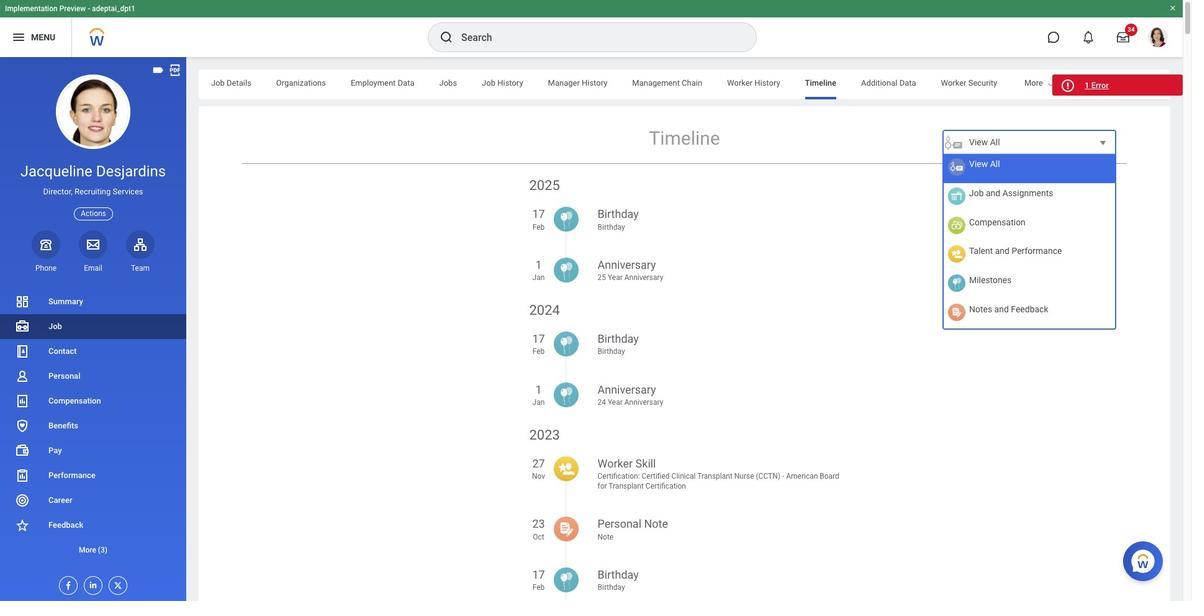 Task type: describe. For each thing, give the bounding box(es) containing it.
benefits
[[48, 421, 78, 430]]

list box containing view all
[[944, 154, 1115, 328]]

preview
[[59, 4, 86, 13]]

1 vertical spatial timeline
[[649, 127, 720, 149]]

anniversary 25 year anniversary
[[598, 258, 663, 282]]

1 jan for anniversary 25 year anniversary
[[533, 258, 545, 282]]

additional
[[861, 78, 898, 88]]

worker history
[[727, 78, 780, 88]]

1 horizontal spatial note
[[644, 518, 668, 531]]

management chain
[[632, 78, 702, 88]]

1 error
[[1085, 81, 1109, 90]]

navigation pane region
[[0, 57, 186, 601]]

17 for 2024
[[532, 332, 545, 345]]

phone
[[35, 264, 57, 272]]

american
[[786, 472, 818, 481]]

board
[[820, 472, 839, 481]]

benefits image
[[15, 419, 30, 433]]

17 for 2025
[[532, 208, 545, 221]]

17 feb for 2025
[[532, 208, 545, 231]]

tag image
[[152, 63, 165, 77]]

implementation
[[5, 4, 58, 13]]

director,
[[43, 187, 73, 196]]

job link
[[0, 314, 186, 339]]

menu button
[[0, 17, 72, 57]]

notes and feedback element
[[969, 303, 1049, 315]]

1 for anniversary 24 year anniversary
[[536, 383, 542, 396]]

job and assignments element
[[969, 187, 1053, 199]]

all inside 'popup button'
[[990, 137, 1000, 147]]

performance inside 'element'
[[1012, 246, 1062, 256]]

more for more (3)
[[79, 546, 96, 555]]

history for worker history
[[755, 78, 780, 88]]

data for additional data
[[900, 78, 916, 88]]

2025 menu item
[[529, 176, 840, 257]]

3 17 from the top
[[532, 568, 545, 581]]

feedback inside feedback link
[[48, 520, 83, 530]]

2023
[[529, 427, 560, 443]]

desjardins
[[96, 163, 166, 180]]

3 birthday birthday from the top
[[598, 568, 639, 592]]

6 birthday from the top
[[598, 583, 625, 592]]

personal note note
[[598, 518, 668, 541]]

contract
[[1022, 78, 1053, 88]]

view inside 'popup button'
[[969, 137, 988, 147]]

management
[[632, 78, 680, 88]]

job for job and assignments
[[969, 188, 984, 198]]

notifications large image
[[1082, 31, 1095, 43]]

view printable version (pdf) image
[[168, 63, 182, 77]]

assignments
[[1003, 188, 1053, 198]]

email button
[[79, 230, 107, 273]]

personal for personal
[[48, 371, 80, 381]]

certification
[[646, 482, 686, 491]]

3 feb from the top
[[533, 583, 545, 592]]

personal for personal note note
[[598, 518, 641, 531]]

job for job details
[[211, 78, 225, 88]]

tab list containing job details
[[199, 70, 1192, 99]]

24
[[598, 398, 606, 406]]

- inside worker skill certification: certified clinical transplant nurse (cctn) - american board for transplant certification
[[782, 472, 784, 481]]

34
[[1128, 26, 1135, 33]]

1 for anniversary 25 year anniversary
[[536, 258, 542, 271]]

flexible
[[1106, 78, 1133, 88]]

profile logan mcneil image
[[1148, 27, 1168, 50]]

pay image
[[15, 443, 30, 458]]

clinical
[[672, 472, 696, 481]]

performance inside "link"
[[48, 471, 96, 480]]

pay
[[48, 446, 62, 455]]

notes and feedback
[[969, 304, 1049, 314]]

personal link
[[0, 364, 186, 389]]

2024 menu item
[[529, 301, 840, 382]]

performance image
[[15, 468, 30, 483]]

and for job
[[986, 188, 1001, 198]]

pay link
[[0, 438, 186, 463]]

menu
[[31, 32, 55, 42]]

2 birthday from the top
[[598, 223, 625, 231]]

view team image
[[133, 237, 148, 252]]

contact
[[48, 346, 77, 356]]

contact image
[[15, 344, 30, 359]]

justify image
[[11, 30, 26, 45]]

worker for skill
[[598, 457, 633, 470]]

compensation inside list
[[48, 396, 101, 405]]

search image
[[439, 30, 454, 45]]

job details
[[211, 78, 251, 88]]

1 birthday from the top
[[598, 208, 639, 221]]

year for anniversary 25 year anniversary
[[608, 273, 623, 282]]

phone button
[[32, 230, 60, 273]]

nov
[[532, 472, 545, 481]]

talent
[[969, 246, 993, 256]]

menu banner
[[0, 0, 1183, 57]]

0 horizontal spatial transplant
[[609, 482, 644, 491]]

4 birthday from the top
[[598, 347, 625, 356]]

compensation link
[[0, 389, 186, 414]]

security
[[968, 78, 997, 88]]

actions button
[[74, 207, 113, 220]]

employment
[[351, 78, 396, 88]]

feb for 2024
[[533, 347, 545, 356]]

menu containing 2025
[[529, 170, 840, 601]]

year for anniversary 24 year anniversary
[[608, 398, 623, 406]]

jan for anniversary 25 year anniversary
[[533, 273, 545, 282]]

actions
[[81, 209, 106, 218]]

- inside menu banner
[[88, 4, 90, 13]]

2 all from the top
[[990, 159, 1000, 169]]

details
[[227, 78, 251, 88]]

oct
[[533, 532, 544, 541]]

and for talent
[[995, 246, 1010, 256]]

benefits link
[[0, 414, 186, 438]]

manager history
[[548, 78, 607, 88]]

worker skill certification: certified clinical transplant nurse (cctn) - american board for transplant certification
[[598, 457, 839, 491]]

1 inside '1 error' button
[[1085, 81, 1089, 90]]

team link
[[126, 230, 155, 273]]

2 view all from the top
[[969, 159, 1000, 169]]

feb for 2025
[[533, 223, 545, 231]]

implementation preview -   adeptai_dpt1
[[5, 4, 135, 13]]

job for job history
[[482, 78, 496, 88]]

additional data
[[861, 78, 916, 88]]

view all inside 'popup button'
[[969, 137, 1000, 147]]

team jacqueline desjardins element
[[126, 263, 155, 273]]

performance link
[[0, 463, 186, 488]]

worker for history
[[727, 78, 753, 88]]

data for employment data
[[398, 78, 414, 88]]

certified
[[642, 472, 670, 481]]



Task type: vqa. For each thing, say whether or not it's contained in the screenshot.
bottommost Timeline
yes



Task type: locate. For each thing, give the bounding box(es) containing it.
x image
[[109, 577, 123, 591]]

transplant down certification:
[[609, 482, 644, 491]]

17 feb for 2024
[[532, 332, 545, 356]]

1 horizontal spatial worker
[[727, 78, 753, 88]]

1 horizontal spatial performance
[[1012, 246, 1062, 256]]

1 horizontal spatial transplant
[[697, 472, 733, 481]]

1 vertical spatial 1
[[536, 258, 542, 271]]

worker inside worker skill certification: certified clinical transplant nurse (cctn) - american board for transplant certification
[[598, 457, 633, 470]]

feedback down milestones element
[[1011, 304, 1049, 314]]

summary link
[[0, 289, 186, 314]]

year
[[608, 273, 623, 282], [608, 398, 623, 406]]

view up view all element
[[969, 137, 988, 147]]

facebook image
[[60, 577, 73, 591]]

2 vertical spatial feb
[[533, 583, 545, 592]]

23 oct
[[532, 518, 545, 541]]

1 jan up 2024
[[533, 258, 545, 282]]

birthday birthday down personal note note
[[598, 568, 639, 592]]

2025
[[529, 178, 560, 193]]

all up job and assignments at the top right
[[990, 159, 1000, 169]]

1 vertical spatial more
[[79, 546, 96, 555]]

worker up certification:
[[598, 457, 633, 470]]

and right talent
[[995, 246, 1010, 256]]

feb inside 2024 menu item
[[533, 347, 545, 356]]

2 17 feb from the top
[[532, 332, 545, 356]]

feb down 2025
[[533, 223, 545, 231]]

5 birthday from the top
[[598, 568, 639, 581]]

1 vertical spatial note
[[598, 532, 614, 541]]

skill
[[636, 457, 656, 470]]

34 button
[[1110, 24, 1138, 51]]

-
[[88, 4, 90, 13], [782, 472, 784, 481]]

team
[[131, 264, 150, 272]]

email jacqueline desjardins element
[[79, 263, 107, 273]]

year inside anniversary 25 year anniversary
[[608, 273, 623, 282]]

0 vertical spatial year
[[608, 273, 623, 282]]

0 vertical spatial transplant
[[697, 472, 733, 481]]

director, recruiting services
[[43, 187, 143, 196]]

more (3) button
[[0, 543, 186, 558]]

1 horizontal spatial data
[[900, 78, 916, 88]]

1 horizontal spatial -
[[782, 472, 784, 481]]

job
[[211, 78, 225, 88], [482, 78, 496, 88], [969, 188, 984, 198], [48, 322, 62, 331]]

services
[[113, 187, 143, 196]]

view all up job and assignments at the top right
[[969, 159, 1000, 169]]

data right 'employment'
[[398, 78, 414, 88]]

birthday birthday up anniversary 24 year anniversary
[[598, 332, 639, 356]]

personal
[[48, 371, 80, 381], [598, 518, 641, 531]]

compensation image
[[15, 394, 30, 409]]

1 vertical spatial 1 jan
[[533, 383, 545, 406]]

more left exclamation "image"
[[1025, 78, 1043, 88]]

1 horizontal spatial more
[[1025, 78, 1043, 88]]

personal inside list
[[48, 371, 80, 381]]

1 jan up 2023
[[533, 383, 545, 406]]

birthday
[[598, 208, 639, 221], [598, 223, 625, 231], [598, 332, 639, 345], [598, 347, 625, 356], [598, 568, 639, 581], [598, 583, 625, 592]]

note down "for"
[[598, 532, 614, 541]]

history for job history
[[498, 78, 523, 88]]

personal down contact
[[48, 371, 80, 381]]

job right jobs
[[482, 78, 496, 88]]

transplant left nurse
[[697, 472, 733, 481]]

1 vertical spatial birthday birthday
[[598, 332, 639, 356]]

timeline down chain
[[649, 127, 720, 149]]

anniversary up 24
[[598, 383, 656, 396]]

1 jan from the top
[[533, 273, 545, 282]]

anniversary up the 25
[[598, 258, 656, 271]]

worker left security
[[941, 78, 967, 88]]

personal image
[[15, 369, 30, 384]]

0 horizontal spatial personal
[[48, 371, 80, 381]]

1 vertical spatial view
[[969, 159, 988, 169]]

0 horizontal spatial feedback
[[48, 520, 83, 530]]

0 vertical spatial view all
[[969, 137, 1000, 147]]

anniversary right 24
[[624, 398, 663, 406]]

0 horizontal spatial data
[[398, 78, 414, 88]]

0 vertical spatial feb
[[533, 223, 545, 231]]

1 view from the top
[[969, 137, 988, 147]]

0 vertical spatial feedback
[[1011, 304, 1049, 314]]

more
[[1025, 78, 1043, 88], [79, 546, 96, 555]]

2024
[[529, 302, 560, 318]]

1 vertical spatial and
[[995, 246, 1010, 256]]

feb down oct
[[533, 583, 545, 592]]

2 1 jan from the top
[[533, 383, 545, 406]]

job and assignments
[[969, 188, 1053, 198]]

1 left error
[[1085, 81, 1089, 90]]

birthday birthday for 2025
[[598, 208, 639, 231]]

compensation up benefits
[[48, 396, 101, 405]]

0 vertical spatial all
[[990, 137, 1000, 147]]

job inside job and assignments element
[[969, 188, 984, 198]]

compensation down job and assignments element
[[969, 217, 1026, 227]]

feedback link
[[0, 513, 186, 538]]

manager
[[548, 78, 580, 88]]

exclamation image
[[1063, 81, 1072, 91]]

menu
[[529, 170, 840, 601]]

17 inside "2025" menu item
[[532, 208, 545, 221]]

view all button
[[943, 130, 1116, 156]]

birthday birthday up anniversary 25 year anniversary
[[598, 208, 639, 231]]

mail image
[[86, 237, 101, 252]]

view up job and assignments at the top right
[[969, 159, 988, 169]]

2 vertical spatial 17
[[532, 568, 545, 581]]

1 jan for anniversary 24 year anniversary
[[533, 383, 545, 406]]

compensation element
[[969, 216, 1026, 228]]

1 all from the top
[[990, 137, 1000, 147]]

1 birthday birthday from the top
[[598, 208, 639, 231]]

history for manager history
[[582, 78, 607, 88]]

1 vertical spatial jan
[[533, 398, 545, 406]]

0 vertical spatial view
[[969, 137, 988, 147]]

feedback inside notes and feedback element
[[1011, 304, 1049, 314]]

1 up 2023
[[536, 383, 542, 396]]

performance down compensation element
[[1012, 246, 1062, 256]]

feedback image
[[15, 518, 30, 533]]

milestones
[[969, 275, 1012, 285]]

17 down oct
[[532, 568, 545, 581]]

17 inside 2024 menu item
[[532, 332, 545, 345]]

and for notes
[[995, 304, 1009, 314]]

0 vertical spatial 1 jan
[[533, 258, 545, 282]]

4 history from the left
[[1055, 78, 1081, 88]]

history
[[498, 78, 523, 88], [582, 78, 607, 88], [755, 78, 780, 88], [1055, 78, 1081, 88]]

career link
[[0, 488, 186, 513]]

more for more
[[1025, 78, 1043, 88]]

- right preview
[[88, 4, 90, 13]]

worker
[[727, 78, 753, 88], [941, 78, 967, 88], [598, 457, 633, 470]]

and up compensation element
[[986, 188, 1001, 198]]

and inside job and assignments element
[[986, 188, 1001, 198]]

2 horizontal spatial worker
[[941, 78, 967, 88]]

jacqueline desjardins
[[20, 163, 166, 180]]

talent and performance
[[969, 246, 1062, 256]]

0 vertical spatial -
[[88, 4, 90, 13]]

year right the 25
[[608, 273, 623, 282]]

0 vertical spatial 1
[[1085, 81, 1089, 90]]

history for contract history
[[1055, 78, 1081, 88]]

jan for anniversary 24 year anniversary
[[533, 398, 545, 406]]

2 17 from the top
[[532, 332, 545, 345]]

close environment banner image
[[1169, 4, 1177, 12]]

0 vertical spatial birthday birthday
[[598, 208, 639, 231]]

0 horizontal spatial -
[[88, 4, 90, 13]]

- right (cctn)
[[782, 472, 784, 481]]

view all element
[[969, 158, 1000, 170]]

employment data
[[351, 78, 414, 88]]

3 17 feb from the top
[[532, 568, 545, 592]]

chain
[[682, 78, 702, 88]]

job up contact
[[48, 322, 62, 331]]

adeptai_dpt1
[[92, 4, 135, 13]]

career
[[48, 496, 72, 505]]

view
[[969, 137, 988, 147], [969, 159, 988, 169]]

0 horizontal spatial worker
[[598, 457, 633, 470]]

job down view all element
[[969, 188, 984, 198]]

2 vertical spatial 1
[[536, 383, 542, 396]]

1 history from the left
[[498, 78, 523, 88]]

all
[[990, 137, 1000, 147], [990, 159, 1000, 169]]

0 horizontal spatial timeline
[[649, 127, 720, 149]]

1 vertical spatial -
[[782, 472, 784, 481]]

17 down 2025
[[532, 208, 545, 221]]

phone image
[[37, 237, 55, 252]]

(cctn)
[[756, 472, 781, 481]]

list box
[[944, 154, 1115, 328]]

data
[[398, 78, 414, 88], [900, 78, 916, 88]]

0 vertical spatial performance
[[1012, 246, 1062, 256]]

worker right chain
[[727, 78, 753, 88]]

1 vertical spatial feedback
[[48, 520, 83, 530]]

0 horizontal spatial more
[[79, 546, 96, 555]]

1 data from the left
[[398, 78, 414, 88]]

2 year from the top
[[608, 398, 623, 406]]

1 vertical spatial personal
[[598, 518, 641, 531]]

3 birthday from the top
[[598, 332, 639, 345]]

performance
[[1012, 246, 1062, 256], [48, 471, 96, 480]]

17 feb down 2024
[[532, 332, 545, 356]]

0 horizontal spatial performance
[[48, 471, 96, 480]]

personal inside personal note note
[[598, 518, 641, 531]]

error
[[1091, 81, 1109, 90]]

1 vertical spatial performance
[[48, 471, 96, 480]]

3 history from the left
[[755, 78, 780, 88]]

job inside job 'link'
[[48, 322, 62, 331]]

job image
[[15, 319, 30, 334]]

1 17 from the top
[[532, 208, 545, 221]]

summary
[[48, 297, 83, 306]]

phone jacqueline desjardins element
[[32, 263, 60, 273]]

jan
[[533, 273, 545, 282], [533, 398, 545, 406]]

and right notes
[[995, 304, 1009, 314]]

jan up 2023
[[533, 398, 545, 406]]

year inside anniversary 24 year anniversary
[[608, 398, 623, 406]]

career image
[[15, 493, 30, 508]]

note down "certification"
[[644, 518, 668, 531]]

1 vertical spatial transplant
[[609, 482, 644, 491]]

data right "additional"
[[900, 78, 916, 88]]

2 view from the top
[[969, 159, 988, 169]]

1 17 feb from the top
[[532, 208, 545, 231]]

0 horizontal spatial compensation
[[48, 396, 101, 405]]

linkedin image
[[84, 577, 98, 590]]

job left details
[[211, 78, 225, 88]]

jacqueline
[[20, 163, 92, 180]]

more (3)
[[79, 546, 107, 555]]

notes
[[969, 304, 992, 314]]

email
[[84, 264, 102, 272]]

2 history from the left
[[582, 78, 607, 88]]

0 vertical spatial 17
[[532, 208, 545, 221]]

25
[[598, 273, 606, 282]]

anniversary 24 year anniversary
[[598, 383, 663, 406]]

1 vertical spatial compensation
[[48, 396, 101, 405]]

(3)
[[98, 546, 107, 555]]

all up view all element
[[990, 137, 1000, 147]]

27
[[532, 457, 545, 470]]

contract history
[[1022, 78, 1081, 88]]

tab list
[[199, 70, 1192, 99]]

year right 24
[[608, 398, 623, 406]]

timeline left "additional"
[[805, 78, 836, 88]]

feedback down career
[[48, 520, 83, 530]]

job history
[[482, 78, 523, 88]]

0 vertical spatial note
[[644, 518, 668, 531]]

view all up view all element
[[969, 137, 1000, 147]]

1 error button
[[1053, 75, 1183, 96]]

and
[[986, 188, 1001, 198], [995, 246, 1010, 256], [995, 304, 1009, 314]]

contact link
[[0, 339, 186, 364]]

1 1 jan from the top
[[533, 258, 545, 282]]

feb down 2024
[[533, 347, 545, 356]]

1 view all from the top
[[969, 137, 1000, 147]]

feedback
[[1011, 304, 1049, 314], [48, 520, 83, 530]]

0 vertical spatial jan
[[533, 273, 545, 282]]

compensation
[[969, 217, 1026, 227], [48, 396, 101, 405]]

1 vertical spatial view all
[[969, 159, 1000, 169]]

17 feb inside "2025" menu item
[[532, 208, 545, 231]]

more left (3)
[[79, 546, 96, 555]]

worker security
[[941, 78, 997, 88]]

2 vertical spatial and
[[995, 304, 1009, 314]]

and inside talent and performance 'element'
[[995, 246, 1010, 256]]

summary image
[[15, 294, 30, 309]]

1 horizontal spatial feedback
[[1011, 304, 1049, 314]]

jobs
[[439, 78, 457, 88]]

2 vertical spatial 17 feb
[[532, 568, 545, 592]]

recruiting
[[75, 187, 111, 196]]

2023 menu item
[[529, 426, 840, 517]]

transplant
[[697, 472, 733, 481], [609, 482, 644, 491]]

nurse
[[734, 472, 754, 481]]

anniversary right the 25
[[624, 273, 663, 282]]

birthday birthday inside 2024 menu item
[[598, 332, 639, 356]]

list
[[0, 289, 186, 563]]

23
[[532, 518, 545, 531]]

1 vertical spatial feb
[[533, 347, 545, 356]]

list containing summary
[[0, 289, 186, 563]]

17 feb inside 2024 menu item
[[532, 332, 545, 356]]

1 vertical spatial year
[[608, 398, 623, 406]]

milestones element
[[969, 274, 1012, 286]]

1 horizontal spatial timeline
[[805, 78, 836, 88]]

1
[[1085, 81, 1089, 90], [536, 258, 542, 271], [536, 383, 542, 396]]

inbox large image
[[1117, 31, 1130, 43]]

1 feb from the top
[[533, 223, 545, 231]]

0 horizontal spatial note
[[598, 532, 614, 541]]

0 vertical spatial compensation
[[969, 217, 1026, 227]]

2 birthday birthday from the top
[[598, 332, 639, 356]]

1 vertical spatial all
[[990, 159, 1000, 169]]

17 feb down 2025
[[532, 208, 545, 231]]

more inside dropdown button
[[79, 546, 96, 555]]

27 nov
[[532, 457, 545, 481]]

17 feb down oct
[[532, 568, 545, 592]]

2 jan from the top
[[533, 398, 545, 406]]

more (3) button
[[0, 538, 186, 563]]

worker for security
[[941, 78, 967, 88]]

0 vertical spatial 17 feb
[[532, 208, 545, 231]]

work
[[1135, 78, 1153, 88]]

for
[[598, 482, 607, 491]]

organizations
[[276, 78, 326, 88]]

2 feb from the top
[[533, 347, 545, 356]]

1 vertical spatial 17 feb
[[532, 332, 545, 356]]

Search Workday  search field
[[461, 24, 731, 51]]

17 down 2024
[[532, 332, 545, 345]]

birthday birthday for 2024
[[598, 332, 639, 356]]

1 up 2024
[[536, 258, 542, 271]]

birthday birthday inside "2025" menu item
[[598, 208, 639, 231]]

1 vertical spatial 17
[[532, 332, 545, 345]]

performance up career
[[48, 471, 96, 480]]

feb inside "2025" menu item
[[533, 223, 545, 231]]

1 horizontal spatial compensation
[[969, 217, 1026, 227]]

0 vertical spatial timeline
[[805, 78, 836, 88]]

2 vertical spatial birthday birthday
[[598, 568, 639, 592]]

0 vertical spatial personal
[[48, 371, 80, 381]]

1 horizontal spatial personal
[[598, 518, 641, 531]]

and inside notes and feedback element
[[995, 304, 1009, 314]]

arrangeme
[[1155, 78, 1192, 88]]

talent and performance element
[[969, 245, 1062, 257]]

flexible work arrangeme
[[1106, 78, 1192, 88]]

0 vertical spatial and
[[986, 188, 1001, 198]]

2 data from the left
[[900, 78, 916, 88]]

personal down "for"
[[598, 518, 641, 531]]

certification:
[[598, 472, 640, 481]]

0 vertical spatial more
[[1025, 78, 1043, 88]]

jan up 2024
[[533, 273, 545, 282]]

1 year from the top
[[608, 273, 623, 282]]



